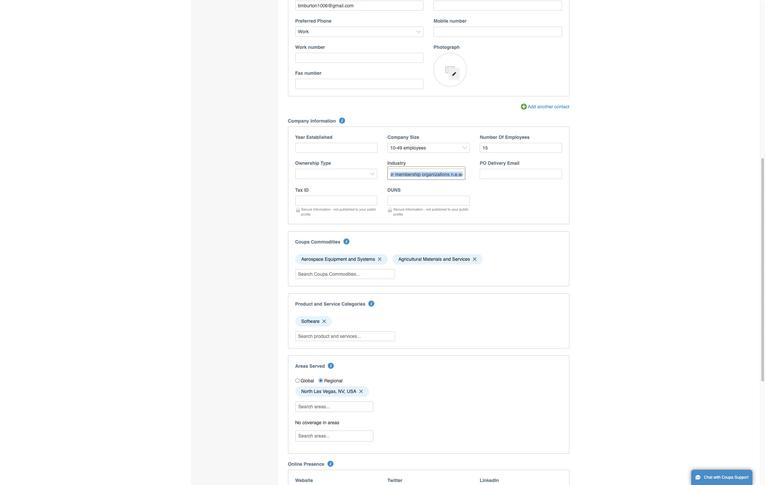 Task type: describe. For each thing, give the bounding box(es) containing it.
additional information image
[[339, 118, 345, 124]]

duns
[[388, 188, 401, 193]]

secure information - not published to your public profile for duns
[[394, 207, 469, 216]]

product and service categories
[[295, 302, 366, 307]]

areas
[[295, 364, 308, 369]]

of
[[499, 135, 504, 140]]

twitter
[[388, 478, 403, 483]]

tax id
[[295, 188, 309, 193]]

your for tax id
[[360, 207, 367, 211]]

north
[[302, 389, 313, 395]]

online presence
[[288, 462, 325, 467]]

additional information image for online presence
[[328, 461, 334, 467]]

selected list box for product and service categories
[[293, 315, 565, 329]]

mobile
[[434, 18, 449, 24]]

no
[[295, 420, 301, 426]]

agricultural
[[399, 257, 422, 262]]

po
[[480, 161, 487, 166]]

coupa inside chat with coupa support button
[[723, 476, 734, 480]]

secure for tax id
[[301, 207, 313, 211]]

selected areas list box
[[293, 385, 565, 399]]

- for duns
[[424, 207, 426, 211]]

linkedin
[[480, 478, 499, 483]]

secure information - not published to your public profile for tax id
[[301, 207, 377, 216]]

0 vertical spatial coupa
[[295, 239, 310, 245]]

Search Coupa Commodities... field
[[295, 269, 395, 279]]

to for duns
[[448, 207, 451, 211]]

additional information image for coupa commodities
[[344, 239, 350, 245]]

- for tax id
[[332, 207, 333, 211]]

website
[[295, 478, 313, 483]]

services
[[453, 257, 471, 262]]

size
[[410, 135, 420, 140]]

PO Delivery Email text field
[[480, 169, 563, 179]]

employees
[[506, 135, 530, 140]]

preferred phone
[[295, 18, 332, 24]]

po delivery email
[[480, 161, 520, 166]]

agricultural materials and services
[[399, 257, 471, 262]]

areas
[[328, 420, 340, 426]]

to for tax id
[[356, 207, 359, 211]]

no coverage in areas
[[295, 420, 340, 426]]

1 search areas... text field from the top
[[296, 402, 373, 412]]

0 horizontal spatial and
[[314, 302, 323, 307]]

2 search areas... text field from the top
[[296, 431, 373, 442]]

aerospace equipment and systems option
[[295, 254, 388, 265]]

phone
[[317, 18, 332, 24]]

not for tax id
[[334, 207, 339, 211]]

and for equipment
[[349, 257, 356, 262]]

public for duns
[[460, 207, 469, 211]]

chat with coupa support button
[[692, 470, 753, 486]]

preferred
[[295, 18, 316, 24]]

Work number text field
[[295, 53, 424, 63]]

served
[[310, 364, 325, 369]]

year established
[[295, 135, 333, 140]]

information for duns
[[406, 207, 423, 211]]

support
[[735, 476, 749, 480]]

number for fax number
[[305, 71, 322, 76]]

established
[[307, 135, 333, 140]]

coupa commodities
[[295, 239, 341, 245]]

number for work number
[[308, 45, 325, 50]]

year
[[295, 135, 305, 140]]

ownership type
[[295, 161, 331, 166]]

north las vegas, nv, usa option
[[295, 387, 369, 397]]

Tax ID text field
[[295, 196, 378, 206]]

presence
[[304, 462, 325, 467]]

Fax number text field
[[295, 79, 424, 89]]

number of employees
[[480, 135, 530, 140]]

secure for duns
[[394, 207, 405, 211]]

equipment
[[325, 257, 347, 262]]



Task type: locate. For each thing, give the bounding box(es) containing it.
vegas,
[[323, 389, 337, 395]]

company left size
[[388, 135, 409, 140]]

0 vertical spatial search areas... text field
[[296, 402, 373, 412]]

Mobile number text field
[[434, 27, 563, 37]]

published
[[340, 207, 355, 211], [432, 207, 447, 211]]

1 public from the left
[[367, 207, 377, 211]]

coverage
[[303, 420, 322, 426]]

not down tax id text box at top left
[[334, 207, 339, 211]]

Industry text field
[[389, 169, 465, 180]]

published for tax id
[[340, 207, 355, 211]]

2 selected list box from the top
[[293, 315, 565, 329]]

1 vertical spatial search areas... text field
[[296, 431, 373, 442]]

company size
[[388, 135, 420, 140]]

aerospace equipment and systems
[[302, 257, 376, 262]]

software option
[[295, 317, 332, 327]]

not down "duns" text box on the right top
[[426, 207, 431, 211]]

global
[[301, 378, 314, 384]]

chat with coupa support
[[705, 476, 749, 480]]

0 horizontal spatial secure
[[301, 207, 313, 211]]

1 selected list box from the top
[[293, 253, 565, 266]]

1 horizontal spatial your
[[452, 207, 459, 211]]

additional information image right categories
[[369, 301, 375, 307]]

1 vertical spatial coupa
[[723, 476, 734, 480]]

and left the systems
[[349, 257, 356, 262]]

information down tax id text box at top left
[[314, 207, 331, 211]]

secure down id
[[301, 207, 313, 211]]

secure information - not published to your public profile down "duns" text box on the right top
[[394, 207, 469, 216]]

2 secure information - not published to your public profile from the left
[[394, 207, 469, 216]]

coupa
[[295, 239, 310, 245], [723, 476, 734, 480]]

add
[[528, 104, 537, 109]]

1 profile from the left
[[301, 212, 311, 216]]

1 horizontal spatial public
[[460, 207, 469, 211]]

another
[[538, 104, 554, 109]]

selected list box containing software
[[293, 315, 565, 329]]

profile down id
[[301, 212, 311, 216]]

published down tax id text box at top left
[[340, 207, 355, 211]]

your down tax id text box at top left
[[360, 207, 367, 211]]

1 your from the left
[[360, 207, 367, 211]]

- down "duns" text box on the right top
[[424, 207, 426, 211]]

0 vertical spatial company
[[288, 118, 309, 124]]

commodities
[[311, 239, 341, 245]]

photograph image
[[434, 53, 467, 87]]

chat
[[705, 476, 713, 480]]

2 to from the left
[[448, 207, 451, 211]]

product
[[295, 302, 313, 307]]

additional information image for areas served
[[328, 363, 334, 369]]

0 horizontal spatial your
[[360, 207, 367, 211]]

coupa right the with
[[723, 476, 734, 480]]

and inside option
[[349, 257, 356, 262]]

and inside "option"
[[444, 257, 451, 262]]

public for tax id
[[367, 207, 377, 211]]

1 - from the left
[[332, 207, 333, 211]]

mobile number
[[434, 18, 467, 24]]

number for mobile number
[[450, 18, 467, 24]]

systems
[[358, 257, 376, 262]]

delivery
[[488, 161, 506, 166]]

information
[[311, 118, 336, 124], [314, 207, 331, 211], [406, 207, 423, 211]]

0 horizontal spatial company
[[288, 118, 309, 124]]

1 horizontal spatial and
[[349, 257, 356, 262]]

profile down the duns
[[394, 212, 403, 216]]

number
[[480, 135, 498, 140]]

1 horizontal spatial secure
[[394, 207, 405, 211]]

work number
[[295, 45, 325, 50]]

secure information - not published to your public profile
[[301, 207, 377, 216], [394, 207, 469, 216]]

company up year
[[288, 118, 309, 124]]

materials
[[423, 257, 442, 262]]

profile for tax id
[[301, 212, 311, 216]]

profile for duns
[[394, 212, 403, 216]]

search areas... text field down north las vegas, nv, usa option
[[296, 402, 373, 412]]

not for duns
[[426, 207, 431, 211]]

0 vertical spatial selected list box
[[293, 253, 565, 266]]

usa
[[347, 389, 357, 395]]

regional
[[325, 378, 343, 384]]

to down "duns" text box on the right top
[[448, 207, 451, 211]]

number right mobile
[[450, 18, 467, 24]]

ownership
[[295, 161, 320, 166]]

None text field
[[295, 1, 424, 11]]

- down tax id text box at top left
[[332, 207, 333, 211]]

and for materials
[[444, 257, 451, 262]]

number right fax on the left top of page
[[305, 71, 322, 76]]

additional information image for product and service categories
[[369, 301, 375, 307]]

Number Of Employees text field
[[480, 143, 563, 153]]

2 published from the left
[[432, 207, 447, 211]]

published for duns
[[432, 207, 447, 211]]

Role text field
[[434, 1, 563, 11]]

company
[[288, 118, 309, 124], [388, 135, 409, 140]]

contact
[[555, 104, 570, 109]]

published down "duns" text box on the right top
[[432, 207, 447, 211]]

work
[[295, 45, 307, 50]]

categories
[[342, 302, 366, 307]]

tax
[[295, 188, 303, 193]]

online
[[288, 462, 303, 467]]

0 horizontal spatial coupa
[[295, 239, 310, 245]]

1 secure from the left
[[301, 207, 313, 211]]

2 not from the left
[[426, 207, 431, 211]]

fax
[[295, 71, 304, 76]]

information down "duns" text box on the right top
[[406, 207, 423, 211]]

2 public from the left
[[460, 207, 469, 211]]

secure down the duns
[[394, 207, 405, 211]]

and
[[349, 257, 356, 262], [444, 257, 451, 262], [314, 302, 323, 307]]

1 vertical spatial company
[[388, 135, 409, 140]]

agricultural materials and services option
[[393, 254, 483, 265]]

coupa up aerospace
[[295, 239, 310, 245]]

las
[[314, 389, 322, 395]]

additional information image
[[344, 239, 350, 245], [369, 301, 375, 307], [328, 363, 334, 369], [328, 461, 334, 467]]

search areas... text field down areas on the bottom left of the page
[[296, 431, 373, 442]]

your
[[360, 207, 367, 211], [452, 207, 459, 211]]

1 horizontal spatial -
[[424, 207, 426, 211]]

1 horizontal spatial company
[[388, 135, 409, 140]]

public
[[367, 207, 377, 211], [460, 207, 469, 211]]

2 your from the left
[[452, 207, 459, 211]]

DUNS text field
[[388, 196, 470, 206]]

photograph
[[434, 45, 460, 50]]

1 vertical spatial selected list box
[[293, 315, 565, 329]]

service
[[324, 302, 341, 307]]

0 horizontal spatial -
[[332, 207, 333, 211]]

number right work
[[308, 45, 325, 50]]

not
[[334, 207, 339, 211], [426, 207, 431, 211]]

add another contact button
[[521, 103, 570, 111]]

id
[[304, 188, 309, 193]]

Search areas... text field
[[296, 402, 373, 412], [296, 431, 373, 442]]

aerospace
[[302, 257, 324, 262]]

1 horizontal spatial coupa
[[723, 476, 734, 480]]

2 vertical spatial number
[[305, 71, 322, 76]]

0 horizontal spatial public
[[367, 207, 377, 211]]

company for company size
[[388, 135, 409, 140]]

selected list box
[[293, 253, 565, 266], [293, 315, 565, 329]]

0 vertical spatial number
[[450, 18, 467, 24]]

software
[[302, 319, 320, 324]]

company for company information
[[288, 118, 309, 124]]

to
[[356, 207, 359, 211], [448, 207, 451, 211]]

fax number
[[295, 71, 322, 76]]

1 secure information - not published to your public profile from the left
[[301, 207, 377, 216]]

2 horizontal spatial and
[[444, 257, 451, 262]]

your for duns
[[452, 207, 459, 211]]

1 horizontal spatial published
[[432, 207, 447, 211]]

None radio
[[295, 379, 300, 383], [319, 379, 323, 383], [295, 379, 300, 383], [319, 379, 323, 383]]

selected list box for coupa commodities
[[293, 253, 565, 266]]

2 secure from the left
[[394, 207, 405, 211]]

areas served
[[295, 364, 325, 369]]

1 horizontal spatial profile
[[394, 212, 403, 216]]

Search product and services... field
[[295, 332, 395, 342]]

additional information image right served
[[328, 363, 334, 369]]

your down "duns" text box on the right top
[[452, 207, 459, 211]]

and left services
[[444, 257, 451, 262]]

profile
[[301, 212, 311, 216], [394, 212, 403, 216]]

1 not from the left
[[334, 207, 339, 211]]

1 published from the left
[[340, 207, 355, 211]]

nv,
[[339, 389, 346, 395]]

Year Established text field
[[295, 143, 378, 153]]

selected list box containing aerospace equipment and systems
[[293, 253, 565, 266]]

additional information image right presence
[[328, 461, 334, 467]]

0 horizontal spatial profile
[[301, 212, 311, 216]]

in
[[323, 420, 327, 426]]

number
[[450, 18, 467, 24], [308, 45, 325, 50], [305, 71, 322, 76]]

1 to from the left
[[356, 207, 359, 211]]

company information
[[288, 118, 336, 124]]

1 horizontal spatial not
[[426, 207, 431, 211]]

information up established
[[311, 118, 336, 124]]

1 horizontal spatial secure information - not published to your public profile
[[394, 207, 469, 216]]

2 profile from the left
[[394, 212, 403, 216]]

email
[[508, 161, 520, 166]]

0 horizontal spatial secure information - not published to your public profile
[[301, 207, 377, 216]]

0 horizontal spatial to
[[356, 207, 359, 211]]

1 horizontal spatial to
[[448, 207, 451, 211]]

0 horizontal spatial published
[[340, 207, 355, 211]]

0 horizontal spatial not
[[334, 207, 339, 211]]

information for tax id
[[314, 207, 331, 211]]

type
[[321, 161, 331, 166]]

north las vegas, nv, usa
[[302, 389, 357, 395]]

1 vertical spatial number
[[308, 45, 325, 50]]

with
[[714, 476, 721, 480]]

and left service at the left of the page
[[314, 302, 323, 307]]

-
[[332, 207, 333, 211], [424, 207, 426, 211]]

change image image
[[452, 72, 457, 76]]

industry
[[388, 161, 406, 166]]

add another contact
[[528, 104, 570, 109]]

secure information - not published to your public profile down tax id text box at top left
[[301, 207, 377, 216]]

2 - from the left
[[424, 207, 426, 211]]

to down tax id text box at top left
[[356, 207, 359, 211]]

additional information image up aerospace equipment and systems option
[[344, 239, 350, 245]]

secure
[[301, 207, 313, 211], [394, 207, 405, 211]]



Task type: vqa. For each thing, say whether or not it's contained in the screenshot.
participation.
no



